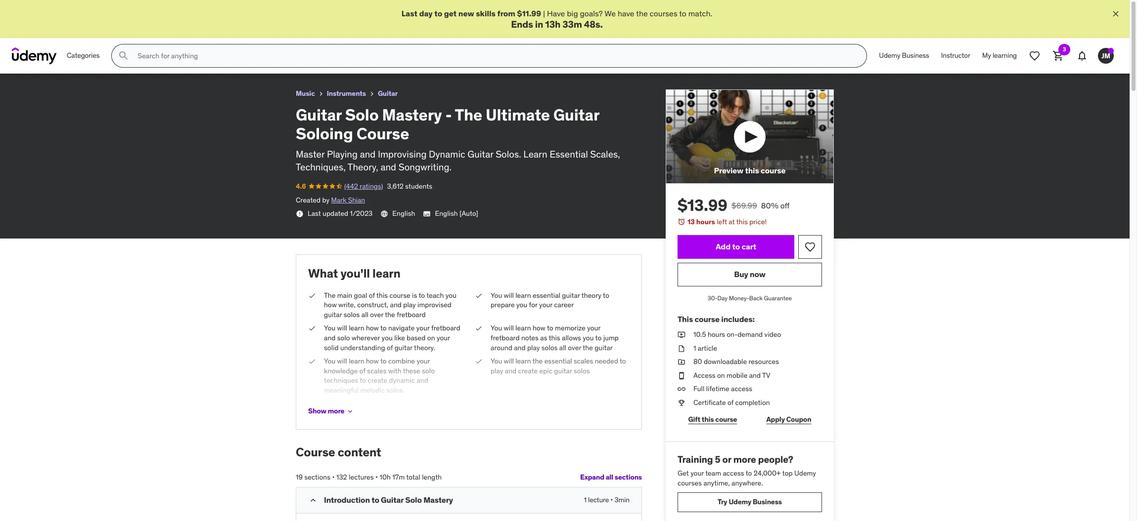 Task type: locate. For each thing, give the bounding box(es) containing it.
playing
[[327, 148, 358, 160]]

will inside learn all the important techniques: legato, bends, vibrato, note stacking, slides, hammer on and pull offs, that will breath life and expression into your solos
[[415, 419, 426, 428]]

full
[[694, 385, 705, 394]]

the down 'memorize'
[[583, 344, 593, 352]]

hours for 10.5
[[708, 330, 725, 339]]

(442
[[344, 182, 358, 191]]

1 vertical spatial hours
[[708, 330, 725, 339]]

course left is
[[390, 291, 410, 300]]

will inside the you will learn essential guitar theory to prepare you for your career
[[504, 291, 514, 300]]

to inside you will learn how to navigate your fretboard and solo wherever you like based on your solid understanding of guitar theory.
[[380, 324, 387, 333]]

xsmall image for you will learn how to memorize your fretboard notes as this allows you to jump around and play solos all over the guitar
[[475, 324, 483, 334]]

and inside you will learn how to memorize your fretboard notes as this allows you to jump around and play solos all over the guitar
[[514, 344, 526, 352]]

introduction to guitar solo mastery
[[324, 496, 453, 506]]

group
[[296, 514, 642, 522]]

1 vertical spatial more
[[733, 454, 756, 466]]

all
[[362, 311, 369, 319], [559, 344, 566, 352], [343, 400, 350, 409], [606, 473, 613, 482]]

close image
[[1111, 9, 1121, 19]]

80%
[[761, 201, 779, 211]]

you up around
[[491, 324, 502, 333]]

1 horizontal spatial udemy
[[794, 470, 816, 479]]

0 horizontal spatial solo
[[345, 105, 379, 125]]

solo up solid
[[337, 334, 350, 343]]

by
[[322, 196, 330, 205]]

get
[[678, 470, 689, 479]]

xsmall image for 1 article
[[678, 344, 686, 354]]

this
[[745, 166, 759, 176], [737, 218, 748, 227], [376, 291, 388, 300], [549, 334, 560, 343], [702, 416, 714, 425]]

1 horizontal spatial solo
[[422, 367, 435, 376]]

1 english from the left
[[392, 209, 415, 218]]

guitar up essential
[[553, 105, 599, 125]]

people?
[[758, 454, 793, 466]]

this right as
[[549, 334, 560, 343]]

your inside the you will learn essential guitar theory to prepare you for your career
[[539, 301, 553, 310]]

this inside the main goal of this course is to teach you how write, construct, and play improvised guitar solos all over the fretboard
[[376, 291, 388, 300]]

1 horizontal spatial business
[[902, 51, 929, 60]]

to right theory
[[603, 291, 609, 300]]

1 vertical spatial course
[[296, 445, 335, 460]]

learn right the solos.
[[524, 148, 547, 160]]

article
[[698, 344, 717, 353]]

last
[[402, 8, 417, 18], [308, 209, 321, 218]]

create up melodic at the left bottom
[[368, 377, 387, 386]]

you inside you will learn how to navigate your fretboard and solo wherever you like based on your solid understanding of guitar theory.
[[324, 324, 335, 333]]

xsmall image for you will learn the essential scales needed to play and create epic guitar solos
[[475, 357, 483, 367]]

completion
[[735, 399, 770, 408]]

0 vertical spatial mastery
[[382, 105, 442, 125]]

solos down that
[[401, 429, 417, 438]]

to inside the you will learn the essential scales needed to play and create epic guitar solos
[[620, 357, 626, 366]]

learn
[[524, 148, 547, 160], [324, 400, 342, 409]]

and down 'hammer'
[[324, 429, 336, 438]]

more right or at the bottom right
[[733, 454, 756, 466]]

show more button
[[308, 402, 354, 422]]

theory.
[[414, 344, 435, 352]]

fretboard inside the main goal of this course is to teach you how write, construct, and play improvised guitar solos all over the fretboard
[[397, 311, 426, 319]]

xsmall image
[[296, 210, 304, 218], [475, 291, 483, 301], [475, 324, 483, 334], [678, 330, 686, 340], [475, 357, 483, 367], [678, 358, 686, 367], [678, 399, 686, 408], [346, 408, 354, 416]]

to right is
[[419, 291, 425, 300]]

0 vertical spatial create
[[518, 367, 538, 376]]

2 horizontal spatial udemy
[[879, 51, 901, 60]]

to left cart
[[732, 242, 740, 252]]

1 vertical spatial mastery
[[424, 496, 453, 506]]

mastery down length
[[424, 496, 453, 506]]

learn up for
[[516, 291, 531, 300]]

courses down get
[[678, 479, 702, 488]]

0 vertical spatial solo
[[345, 105, 379, 125]]

0 horizontal spatial on
[[351, 419, 359, 428]]

learn for you will learn essential guitar theory to prepare you for your career
[[516, 291, 531, 300]]

xsmall image for you will learn how to navigate your fretboard and solo wherever you like based on your solid understanding of guitar theory.
[[308, 324, 316, 334]]

gift this course
[[688, 416, 737, 425]]

will down slides,
[[415, 419, 426, 428]]

wishlist image
[[1029, 50, 1041, 62]]

xsmall image for you will learn how to combine your knowledge of scales with these solo techniques to create dynamic and meaningful melodic solos.
[[308, 357, 316, 367]]

learn
[[373, 266, 401, 281], [516, 291, 531, 300], [349, 324, 364, 333], [516, 324, 531, 333], [349, 357, 364, 366], [516, 357, 531, 366]]

more inside button
[[328, 407, 345, 416]]

0 vertical spatial play
[[403, 301, 416, 310]]

guitar inside you will learn how to memorize your fretboard notes as this allows you to jump around and play solos all over the guitar
[[595, 344, 613, 352]]

jump
[[603, 334, 619, 343]]

access down or at the bottom right
[[723, 470, 744, 479]]

xsmall image for learn all the important techniques: legato, bends, vibrato, note stacking, slides, hammer on and pull offs, that will breath life and expression into your solos
[[308, 400, 316, 410]]

team
[[706, 470, 721, 479]]

play inside the main goal of this course is to teach you how write, construct, and play improvised guitar solos all over the fretboard
[[403, 301, 416, 310]]

xsmall image
[[317, 90, 325, 98], [368, 90, 376, 98], [308, 291, 316, 301], [308, 324, 316, 334], [678, 344, 686, 354], [308, 357, 316, 367], [678, 371, 686, 381], [678, 385, 686, 395], [308, 400, 316, 410]]

you up solid
[[324, 324, 335, 333]]

0 vertical spatial udemy
[[879, 51, 901, 60]]

you inside you will learn how to memorize your fretboard notes as this allows you to jump around and play solos all over the guitar
[[491, 324, 502, 333]]

how inside you will learn how to memorize your fretboard notes as this allows you to jump around and play solos all over the guitar
[[533, 324, 546, 333]]

learn inside you will learn how to combine your knowledge of scales with these solo techniques to create dynamic and meaningful melodic solos.
[[349, 357, 364, 366]]

1 horizontal spatial •
[[375, 473, 378, 482]]

1 left article
[[694, 344, 696, 353]]

how inside you will learn how to combine your knowledge of scales with these solo techniques to create dynamic and meaningful melodic solos.
[[366, 357, 379, 366]]

english for english [auto]
[[435, 209, 458, 218]]

1 horizontal spatial over
[[568, 344, 581, 352]]

master
[[296, 148, 325, 160]]

2 vertical spatial on
[[351, 419, 359, 428]]

tv
[[762, 371, 771, 380]]

0 horizontal spatial 1
[[584, 496, 587, 505]]

1/2023
[[350, 209, 373, 218]]

1 horizontal spatial sections
[[615, 473, 642, 482]]

0 horizontal spatial more
[[328, 407, 345, 416]]

fretboard for your
[[431, 324, 460, 333]]

0 horizontal spatial fretboard
[[397, 311, 426, 319]]

solos inside you will learn how to memorize your fretboard notes as this allows you to jump around and play solos all over the guitar
[[542, 344, 558, 352]]

all inside you will learn how to memorize your fretboard notes as this allows you to jump around and play solos all over the guitar
[[559, 344, 566, 352]]

instructor link
[[935, 44, 976, 68]]

last down created
[[308, 209, 321, 218]]

guarantee
[[764, 295, 792, 302]]

the inside learn all the important techniques: legato, bends, vibrato, note stacking, slides, hammer on and pull offs, that will breath life and expression into your solos
[[352, 400, 362, 409]]

you
[[491, 291, 502, 300], [324, 324, 335, 333], [491, 324, 502, 333], [324, 357, 335, 366], [491, 357, 502, 366]]

over down 'allows'
[[568, 344, 581, 352]]

your down theory.
[[417, 357, 430, 366]]

to up anywhere.
[[746, 470, 752, 479]]

vibrato,
[[346, 410, 369, 419]]

• left 3min
[[611, 496, 613, 505]]

resources
[[749, 358, 779, 367]]

2 horizontal spatial play
[[527, 344, 540, 352]]

0 vertical spatial scales
[[574, 357, 593, 366]]

length
[[422, 473, 442, 482]]

how left write,
[[324, 301, 337, 310]]

training 5 or more people? get your team access to 24,000+ top udemy courses anytime, anywhere.
[[678, 454, 816, 488]]

1 vertical spatial 1
[[584, 496, 587, 505]]

1 horizontal spatial courses
[[678, 479, 702, 488]]

access down mobile
[[731, 385, 753, 394]]

1 horizontal spatial solo
[[405, 496, 422, 506]]

or
[[723, 454, 731, 466]]

around
[[491, 344, 512, 352]]

0 vertical spatial 1
[[694, 344, 696, 353]]

1 horizontal spatial last
[[402, 8, 417, 18]]

1 vertical spatial the
[[324, 291, 336, 300]]

1 horizontal spatial on
[[427, 334, 435, 343]]

guitar down jump
[[595, 344, 613, 352]]

stacking,
[[387, 410, 415, 419]]

2 horizontal spatial •
[[611, 496, 613, 505]]

udemy business
[[879, 51, 929, 60]]

solos down 'allows'
[[574, 367, 590, 376]]

over inside you will learn how to memorize your fretboard notes as this allows you to jump around and play solos all over the guitar
[[568, 344, 581, 352]]

2 sections from the left
[[615, 473, 642, 482]]

1 horizontal spatial 1
[[694, 344, 696, 353]]

will up around
[[504, 324, 514, 333]]

instruments link
[[327, 88, 366, 100]]

2 vertical spatial play
[[491, 367, 503, 376]]

will for play
[[504, 357, 514, 366]]

main
[[337, 291, 352, 300]]

learn for you will learn the essential scales needed to play and create epic guitar solos
[[516, 357, 531, 366]]

needed
[[595, 357, 618, 366]]

13
[[688, 218, 695, 227]]

guitar inside you will learn how to navigate your fretboard and solo wherever you like based on your solid understanding of guitar theory.
[[395, 344, 413, 352]]

1 vertical spatial create
[[368, 377, 387, 386]]

1 vertical spatial learn
[[324, 400, 342, 409]]

prepare
[[491, 301, 515, 310]]

xsmall image inside show more button
[[346, 408, 354, 416]]

learn up bends,
[[324, 400, 342, 409]]

buy now button
[[678, 263, 822, 287]]

0 vertical spatial last
[[402, 8, 417, 18]]

you inside the you will learn the essential scales needed to play and create epic guitar solos
[[491, 357, 502, 366]]

on up full lifetime access
[[717, 371, 725, 380]]

2 horizontal spatial on
[[717, 371, 725, 380]]

to left the navigate
[[380, 324, 387, 333]]

1 vertical spatial fretboard
[[431, 324, 460, 333]]

solo right these
[[422, 367, 435, 376]]

0 vertical spatial courses
[[650, 8, 678, 18]]

and down around
[[505, 367, 517, 376]]

xsmall image for the main goal of this course is to teach you how write, construct, and play improvised guitar solos all over the fretboard
[[308, 291, 316, 301]]

xsmall image for 80 downloadable resources
[[678, 358, 686, 367]]

0 vertical spatial course
[[357, 124, 409, 144]]

try udemy business
[[718, 498, 782, 507]]

and down notes
[[514, 344, 526, 352]]

$11.99
[[517, 8, 541, 18]]

1 vertical spatial courses
[[678, 479, 702, 488]]

and down these
[[417, 377, 428, 386]]

the up vibrato,
[[352, 400, 362, 409]]

create inside you will learn how to combine your knowledge of scales with these solo techniques to create dynamic and meaningful melodic solos.
[[368, 377, 387, 386]]

1 horizontal spatial create
[[518, 367, 538, 376]]

solos down as
[[542, 344, 558, 352]]

what
[[308, 266, 338, 281]]

theory,
[[348, 161, 378, 173]]

add to wishlist image
[[804, 241, 816, 253]]

solos inside the you will learn the essential scales needed to play and create epic guitar solos
[[574, 367, 590, 376]]

0 horizontal spatial solo
[[337, 334, 350, 343]]

and right construct,
[[390, 301, 402, 310]]

essential up epic
[[545, 357, 572, 366]]

1 horizontal spatial fretboard
[[431, 324, 460, 333]]

to down 19 sections • 132 lectures • 10h 17m total length on the bottom
[[372, 496, 379, 506]]

learn all the important techniques: legato, bends, vibrato, note stacking, slides, hammer on and pull offs, that will breath life and expression into your solos
[[324, 400, 459, 438]]

add to cart button
[[678, 235, 795, 259]]

1 vertical spatial business
[[753, 498, 782, 507]]

gift this course link
[[678, 410, 748, 430]]

english for english
[[392, 209, 415, 218]]

19
[[296, 473, 303, 482]]

udemy inside "training 5 or more people? get your team access to 24,000+ top udemy courses anytime, anywhere."
[[794, 470, 816, 479]]

0 vertical spatial more
[[328, 407, 345, 416]]

1 vertical spatial solo
[[405, 496, 422, 506]]

•
[[332, 473, 335, 482], [375, 473, 378, 482], [611, 496, 613, 505]]

you inside you will learn how to memorize your fretboard notes as this allows you to jump around and play solos all over the guitar
[[583, 334, 594, 343]]

1 article
[[694, 344, 717, 353]]

2 english from the left
[[435, 209, 458, 218]]

you will learn how to combine your knowledge of scales with these solo techniques to create dynamic and meaningful melodic solos.
[[324, 357, 435, 395]]

0 vertical spatial on
[[427, 334, 435, 343]]

1 horizontal spatial more
[[733, 454, 756, 466]]

notes
[[521, 334, 539, 343]]

1 vertical spatial solo
[[422, 367, 435, 376]]

course
[[761, 166, 786, 176], [390, 291, 410, 300], [695, 315, 720, 324], [716, 416, 737, 425]]

bends,
[[324, 410, 345, 419]]

• right lectures
[[375, 473, 378, 482]]

0 horizontal spatial over
[[370, 311, 383, 319]]

guitar left the solos.
[[468, 148, 493, 160]]

• left 132
[[332, 473, 335, 482]]

1 horizontal spatial the
[[455, 105, 482, 125]]

1 horizontal spatial english
[[435, 209, 458, 218]]

you up prepare on the bottom of page
[[491, 291, 502, 300]]

13 hours left at this price!
[[688, 218, 767, 227]]

0 horizontal spatial create
[[368, 377, 387, 386]]

0 horizontal spatial udemy
[[729, 498, 752, 507]]

combine
[[388, 357, 415, 366]]

off
[[780, 201, 790, 211]]

udemy image
[[12, 48, 57, 64]]

0 horizontal spatial learn
[[324, 400, 342, 409]]

learn inside learn all the important techniques: legato, bends, vibrato, note stacking, slides, hammer on and pull offs, that will breath life and expression into your solos
[[324, 400, 342, 409]]

guitar right epic
[[554, 367, 572, 376]]

0 vertical spatial learn
[[524, 148, 547, 160]]

learn down understanding
[[349, 357, 364, 366]]

scales inside you will learn how to combine your knowledge of scales with these solo techniques to create dynamic and meaningful melodic solos.
[[367, 367, 387, 376]]

english right closed captions icon
[[435, 209, 458, 218]]

you down solid
[[324, 357, 335, 366]]

1 for 1 lecture • 3min
[[584, 496, 587, 505]]

(442 ratings)
[[344, 182, 383, 191]]

play inside the you will learn the essential scales needed to play and create epic guitar solos
[[491, 367, 503, 376]]

you for you will learn how to combine your knowledge of scales with these solo techniques to create dynamic and meaningful melodic solos.
[[324, 357, 335, 366]]

to inside button
[[732, 242, 740, 252]]

play down is
[[403, 301, 416, 310]]

you inside you will learn how to combine your knowledge of scales with these solo techniques to create dynamic and meaningful melodic solos.
[[324, 357, 335, 366]]

will inside you will learn how to navigate your fretboard and solo wherever you like based on your solid understanding of guitar theory.
[[337, 324, 347, 333]]

2 vertical spatial udemy
[[729, 498, 752, 507]]

how up as
[[533, 324, 546, 333]]

0 horizontal spatial courses
[[650, 8, 678, 18]]

udemy inside try udemy business link
[[729, 498, 752, 507]]

1 left lecture
[[584, 496, 587, 505]]

how inside you will learn how to navigate your fretboard and solo wherever you like based on your solid understanding of guitar theory.
[[366, 324, 379, 333]]

course up 80%
[[761, 166, 786, 176]]

last left day
[[402, 8, 417, 18]]

will inside the you will learn the essential scales needed to play and create epic guitar solos
[[504, 357, 514, 366]]

last inside last day to get new skills from $11.99 | have big goals? we have the courses to match. ends in 13h 33m 48s .
[[402, 8, 417, 18]]

create inside the you will learn the essential scales needed to play and create epic guitar solos
[[518, 367, 538, 376]]

1 vertical spatial access
[[723, 470, 744, 479]]

you left "like"
[[382, 334, 393, 343]]

scales left "with"
[[367, 367, 387, 376]]

the inside guitar solo mastery - the ultimate guitar soloing course master playing and improvising dynamic guitar solos. learn essential scales, techniques, theory, and songwriting.
[[455, 105, 482, 125]]

life
[[449, 419, 459, 428]]

mark shian link
[[331, 196, 365, 205]]

to inside the main goal of this course is to teach you how write, construct, and play improvised guitar solos all over the fretboard
[[419, 291, 425, 300]]

30-day money-back guarantee
[[708, 295, 792, 302]]

0 horizontal spatial last
[[308, 209, 321, 218]]

you inside the main goal of this course is to teach you how write, construct, and play improvised guitar solos all over the fretboard
[[446, 291, 457, 300]]

create left epic
[[518, 367, 538, 376]]

on up expression
[[351, 419, 359, 428]]

updated
[[323, 209, 348, 218]]

this inside you will learn how to memorize your fretboard notes as this allows you to jump around and play solos all over the guitar
[[549, 334, 560, 343]]

fretboard inside you will learn how to navigate your fretboard and solo wherever you like based on your solid understanding of guitar theory.
[[431, 324, 460, 333]]

now
[[750, 270, 766, 280]]

1 vertical spatial essential
[[545, 357, 572, 366]]

certificate of completion
[[694, 399, 770, 408]]

courses inside "training 5 or more people? get your team access to 24,000+ top udemy courses anytime, anywhere."
[[678, 479, 702, 488]]

your
[[539, 301, 553, 310], [416, 324, 430, 333], [587, 324, 601, 333], [437, 334, 450, 343], [417, 357, 430, 366], [386, 429, 399, 438], [691, 470, 704, 479]]

how for you will learn how to combine your knowledge of scales with these solo techniques to create dynamic and meaningful melodic solos.
[[366, 357, 379, 366]]

learn inside the you will learn the essential scales needed to play and create epic guitar solos
[[516, 357, 531, 366]]

your right for
[[539, 301, 553, 310]]

solo inside you will learn how to navigate your fretboard and solo wherever you like based on your solid understanding of guitar theory.
[[337, 334, 350, 343]]

[auto]
[[460, 209, 478, 218]]

1 vertical spatial play
[[527, 344, 540, 352]]

udemy inside udemy business link
[[879, 51, 901, 60]]

2 vertical spatial fretboard
[[491, 334, 520, 343]]

.
[[600, 18, 603, 30]]

how for you will learn how to navigate your fretboard and solo wherever you like based on your solid understanding of guitar theory.
[[366, 324, 379, 333]]

0 horizontal spatial play
[[403, 301, 416, 310]]

learn inside you will learn how to navigate your fretboard and solo wherever you like based on your solid understanding of guitar theory.
[[349, 324, 364, 333]]

your right based
[[437, 334, 450, 343]]

with
[[388, 367, 401, 376]]

1 horizontal spatial play
[[491, 367, 503, 376]]

0 vertical spatial over
[[370, 311, 383, 319]]

all down construct,
[[362, 311, 369, 319]]

business down anywhere.
[[753, 498, 782, 507]]

this course includes:
[[678, 315, 755, 324]]

lectures
[[349, 473, 374, 482]]

last day to get new skills from $11.99 | have big goals? we have the courses to match. ends in 13h 33m 48s .
[[402, 8, 713, 30]]

hours for 13
[[696, 218, 715, 227]]

0 horizontal spatial english
[[392, 209, 415, 218]]

1 horizontal spatial scales
[[574, 357, 593, 366]]

hours right 13
[[696, 218, 715, 227]]

guitar inside the main goal of this course is to teach you how write, construct, and play improvised guitar solos all over the fretboard
[[324, 311, 342, 319]]

this inside "button"
[[745, 166, 759, 176]]

• for 1
[[611, 496, 613, 505]]

1 vertical spatial scales
[[367, 367, 387, 376]]

certificate
[[694, 399, 726, 408]]

learn inside the you will learn essential guitar theory to prepare you for your career
[[516, 291, 531, 300]]

2 horizontal spatial fretboard
[[491, 334, 520, 343]]

0 vertical spatial solo
[[337, 334, 350, 343]]

you right 'allows'
[[583, 334, 594, 343]]

of inside the main goal of this course is to teach you how write, construct, and play improvised guitar solos all over the fretboard
[[369, 291, 375, 300]]

learn up notes
[[516, 324, 531, 333]]

this right preview
[[745, 166, 759, 176]]

fretboard inside you will learn how to memorize your fretboard notes as this allows you to jump around and play solos all over the guitar
[[491, 334, 520, 343]]

1 vertical spatial udemy
[[794, 470, 816, 479]]

0 vertical spatial essential
[[533, 291, 560, 300]]

last for last updated 1/2023
[[308, 209, 321, 218]]

1 horizontal spatial learn
[[524, 148, 547, 160]]

full lifetime access
[[694, 385, 753, 394]]

play down notes
[[527, 344, 540, 352]]

xsmall image for you will learn essential guitar theory to prepare you for your career
[[475, 291, 483, 301]]

learn inside you will learn how to memorize your fretboard notes as this allows you to jump around and play solos all over the guitar
[[516, 324, 531, 333]]

0 vertical spatial the
[[455, 105, 482, 125]]

notifications image
[[1076, 50, 1088, 62]]

sections
[[304, 473, 330, 482], [615, 473, 642, 482]]

guitar inside the you will learn the essential scales needed to play and create epic guitar solos
[[554, 367, 572, 376]]

fretboard down improvised
[[431, 324, 460, 333]]

hours down this course includes:
[[708, 330, 725, 339]]

learn down notes
[[516, 357, 531, 366]]

0 horizontal spatial scales
[[367, 367, 387, 376]]

1 horizontal spatial course
[[357, 124, 409, 144]]

the inside the you will learn the essential scales needed to play and create epic guitar solos
[[533, 357, 543, 366]]

1 vertical spatial last
[[308, 209, 321, 218]]

in
[[535, 18, 543, 30]]

0 horizontal spatial sections
[[304, 473, 330, 482]]

mastery down guitar link
[[382, 105, 442, 125]]

that
[[401, 419, 414, 428]]

you inside the you will learn essential guitar theory to prepare you for your career
[[491, 291, 502, 300]]

solo down 'total'
[[405, 496, 422, 506]]

will inside you will learn how to combine your knowledge of scales with these solo techniques to create dynamic and meaningful melodic solos.
[[337, 357, 347, 366]]

over down construct,
[[370, 311, 383, 319]]

essential inside the you will learn the essential scales needed to play and create epic guitar solos
[[545, 357, 572, 366]]

your down offs,
[[386, 429, 399, 438]]

of up construct,
[[369, 291, 375, 300]]

essential up for
[[533, 291, 560, 300]]

you right teach
[[446, 291, 457, 300]]

1 vertical spatial over
[[568, 344, 581, 352]]

0 vertical spatial hours
[[696, 218, 715, 227]]

1 for 1 article
[[694, 344, 696, 353]]

0 horizontal spatial •
[[332, 473, 335, 482]]

guitar down write,
[[324, 311, 342, 319]]

will up prepare on the bottom of page
[[504, 291, 514, 300]]

music link
[[296, 88, 315, 100]]

this up construct,
[[376, 291, 388, 300]]

all inside learn all the important techniques: legato, bends, vibrato, note stacking, slides, hammer on and pull offs, that will breath life and expression into your solos
[[343, 400, 350, 409]]

solos.
[[387, 386, 404, 395]]

the left the "main"
[[324, 291, 336, 300]]

30-
[[708, 295, 718, 302]]

0 horizontal spatial the
[[324, 291, 336, 300]]

created
[[296, 196, 321, 205]]

0 vertical spatial fretboard
[[397, 311, 426, 319]]

will inside you will learn how to memorize your fretboard notes as this allows you to jump around and play solos all over the guitar
[[504, 324, 514, 333]]

to left combine
[[380, 357, 387, 366]]

includes:
[[721, 315, 755, 324]]

more inside "training 5 or more people? get your team access to 24,000+ top udemy courses anytime, anywhere."
[[733, 454, 756, 466]]

guitar link
[[378, 88, 398, 100]]

all down meaningful
[[343, 400, 350, 409]]

you left for
[[516, 301, 527, 310]]

play down around
[[491, 367, 503, 376]]

learning
[[993, 51, 1017, 60]]

will down around
[[504, 357, 514, 366]]

0 vertical spatial access
[[731, 385, 753, 394]]

scales left needed
[[574, 357, 593, 366]]

of right knowledge
[[360, 367, 366, 376]]

the main goal of this course is to teach you how write, construct, and play improvised guitar solos all over the fretboard
[[324, 291, 457, 319]]



Task type: vqa. For each thing, say whether or not it's contained in the screenshot.
play in the You will learn how to memorize your fretboard notes as this allows you to jump around and play solos all over the guitar
yes



Task type: describe. For each thing, give the bounding box(es) containing it.
created by mark shian
[[296, 196, 365, 205]]

understanding
[[340, 344, 385, 352]]

all inside dropdown button
[[606, 473, 613, 482]]

your inside you will learn how to combine your knowledge of scales with these solo techniques to create dynamic and meaningful melodic solos.
[[417, 357, 430, 366]]

and inside you will learn how to navigate your fretboard and solo wherever you like based on your solid understanding of guitar theory.
[[324, 334, 336, 343]]

training
[[678, 454, 713, 466]]

you inside the you will learn essential guitar theory to prepare you for your career
[[516, 301, 527, 310]]

goal
[[354, 291, 367, 300]]

0 vertical spatial business
[[902, 51, 929, 60]]

you have alerts image
[[1108, 48, 1114, 54]]

mark
[[331, 196, 346, 205]]

we
[[605, 8, 616, 18]]

at
[[729, 218, 735, 227]]

course language image
[[381, 210, 388, 218]]

learn for you will learn how to combine your knowledge of scales with these solo techniques to create dynamic and meaningful melodic solos.
[[349, 357, 364, 366]]

have
[[547, 8, 565, 18]]

learn for you will learn how to navigate your fretboard and solo wherever you like based on your solid understanding of guitar theory.
[[349, 324, 364, 333]]

80 downloadable resources
[[694, 358, 779, 367]]

students
[[405, 182, 432, 191]]

guitar solo mastery - the ultimate guitar soloing course master playing and improvising dynamic guitar solos. learn essential scales, techniques, theory, and songwriting.
[[296, 105, 620, 173]]

19 sections • 132 lectures • 10h 17m total length
[[296, 473, 442, 482]]

learn for you will learn how to memorize your fretboard notes as this allows you to jump around and play solos all over the guitar
[[516, 324, 531, 333]]

have
[[618, 8, 635, 18]]

guitar right the instruments
[[378, 89, 398, 98]]

submit search image
[[118, 50, 130, 62]]

meaningful
[[324, 386, 359, 395]]

your inside you will learn how to memorize your fretboard notes as this allows you to jump around and play solos all over the guitar
[[587, 324, 601, 333]]

match.
[[688, 8, 713, 18]]

your up based
[[416, 324, 430, 333]]

to up melodic at the left bottom
[[360, 377, 366, 386]]

will for and
[[337, 324, 347, 333]]

to up as
[[547, 324, 553, 333]]

skills
[[476, 8, 496, 18]]

try udemy business link
[[678, 493, 822, 513]]

the inside last day to get new skills from $11.99 | have big goals? we have the courses to match. ends in 13h 33m 48s .
[[636, 8, 648, 18]]

will for you
[[504, 291, 514, 300]]

you will learn essential guitar theory to prepare you for your career
[[491, 291, 609, 310]]

lifetime
[[706, 385, 730, 394]]

and down improvising
[[381, 161, 396, 173]]

solos inside the main goal of this course is to teach you how write, construct, and play improvised guitar solos all over the fretboard
[[344, 311, 360, 319]]

techniques
[[324, 377, 358, 386]]

5
[[715, 454, 721, 466]]

ratings)
[[360, 182, 383, 191]]

gift
[[688, 416, 700, 425]]

is
[[412, 291, 417, 300]]

to left jump
[[595, 334, 602, 343]]

new
[[458, 8, 474, 18]]

you for you will learn the essential scales needed to play and create epic guitar solos
[[491, 357, 502, 366]]

left
[[717, 218, 727, 227]]

hammer
[[324, 419, 349, 428]]

3
[[1063, 46, 1066, 53]]

the inside you will learn how to memorize your fretboard notes as this allows you to jump around and play solos all over the guitar
[[583, 344, 593, 352]]

xsmall image for 10.5 hours on-demand video
[[678, 330, 686, 340]]

fretboard for around
[[491, 334, 520, 343]]

preview this course
[[714, 166, 786, 176]]

your inside learn all the important techniques: legato, bends, vibrato, note stacking, slides, hammer on and pull offs, that will breath life and expression into your solos
[[386, 429, 399, 438]]

instruments
[[327, 89, 366, 98]]

big
[[567, 8, 578, 18]]

guitar down the 10h 17m
[[381, 496, 404, 506]]

shian
[[348, 196, 365, 205]]

small image
[[308, 496, 318, 506]]

downloadable
[[704, 358, 747, 367]]

xsmall image for certificate of completion
[[678, 399, 686, 408]]

total
[[406, 473, 420, 482]]

last for last day to get new skills from $11.99 | have big goals? we have the courses to match. ends in 13h 33m 48s .
[[402, 8, 417, 18]]

essential inside the you will learn essential guitar theory to prepare you for your career
[[533, 291, 560, 300]]

of inside you will learn how to navigate your fretboard and solo wherever you like based on your solid understanding of guitar theory.
[[387, 344, 393, 352]]

xsmall image for access on mobile and tv
[[678, 371, 686, 381]]

techniques,
[[296, 161, 346, 173]]

10.5
[[694, 330, 706, 339]]

over inside the main goal of this course is to teach you how write, construct, and play improvised guitar solos all over the fretboard
[[370, 311, 383, 319]]

you will learn the essential scales needed to play and create epic guitar solos
[[491, 357, 626, 376]]

important
[[364, 400, 394, 409]]

top
[[783, 470, 793, 479]]

how inside the main goal of this course is to teach you how write, construct, and play improvised guitar solos all over the fretboard
[[324, 301, 337, 310]]

you inside you will learn how to navigate your fretboard and solo wherever you like based on your solid understanding of guitar theory.
[[382, 334, 393, 343]]

this right at
[[737, 218, 748, 227]]

of down full lifetime access
[[728, 399, 734, 408]]

these
[[403, 367, 420, 376]]

ends
[[511, 18, 533, 30]]

on-
[[727, 330, 738, 339]]

course inside "button"
[[761, 166, 786, 176]]

to left the get
[[434, 8, 442, 18]]

and down vibrato,
[[361, 419, 372, 428]]

• for 19
[[332, 473, 335, 482]]

memorize
[[555, 324, 586, 333]]

improvising
[[378, 148, 427, 160]]

your inside "training 5 or more people? get your team access to 24,000+ top udemy courses anytime, anywhere."
[[691, 470, 704, 479]]

4.6
[[296, 182, 306, 191]]

the inside the main goal of this course is to teach you how write, construct, and play improvised guitar solos all over the fretboard
[[324, 291, 336, 300]]

0 horizontal spatial business
[[753, 498, 782, 507]]

navigate
[[388, 324, 415, 333]]

play inside you will learn how to memorize your fretboard notes as this allows you to jump around and play solos all over the guitar
[[527, 344, 540, 352]]

Search for anything text field
[[136, 48, 855, 64]]

of inside you will learn how to combine your knowledge of scales with these solo techniques to create dynamic and meaningful melodic solos.
[[360, 367, 366, 376]]

1 sections from the left
[[304, 473, 330, 482]]

learn inside guitar solo mastery - the ultimate guitar soloing course master playing and improvising dynamic guitar solos. learn essential scales, techniques, theory, and songwriting.
[[524, 148, 547, 160]]

show
[[308, 407, 326, 416]]

dynamic
[[429, 148, 465, 160]]

knowledge
[[324, 367, 358, 376]]

will for notes
[[504, 324, 514, 333]]

course content
[[296, 445, 381, 460]]

13h 33m 48s
[[545, 18, 600, 30]]

guitar down music link
[[296, 105, 342, 125]]

course down certificate of completion
[[716, 416, 737, 425]]

on inside you will learn how to navigate your fretboard and solo wherever you like based on your solid understanding of guitar theory.
[[427, 334, 435, 343]]

improvised
[[418, 301, 452, 310]]

3,612 students
[[387, 182, 432, 191]]

course inside the main goal of this course is to teach you how write, construct, and play improvised guitar solos all over the fretboard
[[390, 291, 410, 300]]

solo inside you will learn how to combine your knowledge of scales with these solo techniques to create dynamic and meaningful melodic solos.
[[422, 367, 435, 376]]

the inside the main goal of this course is to teach you how write, construct, and play improvised guitar solos all over the fretboard
[[385, 311, 395, 319]]

construct,
[[357, 301, 388, 310]]

you for you will learn how to memorize your fretboard notes as this allows you to jump around and play solos all over the guitar
[[491, 324, 502, 333]]

like
[[394, 334, 405, 343]]

this
[[678, 315, 693, 324]]

all inside the main goal of this course is to teach you how write, construct, and play improvised guitar solos all over the fretboard
[[362, 311, 369, 319]]

0 horizontal spatial course
[[296, 445, 335, 460]]

solos inside learn all the important techniques: legato, bends, vibrato, note stacking, slides, hammer on and pull offs, that will breath life and expression into your solos
[[401, 429, 417, 438]]

day
[[419, 8, 433, 18]]

shopping cart with 3 items image
[[1053, 50, 1065, 62]]

-
[[446, 105, 452, 125]]

video
[[765, 330, 781, 339]]

expand all sections button
[[580, 468, 642, 488]]

course inside guitar solo mastery - the ultimate guitar soloing course master playing and improvising dynamic guitar solos. learn essential scales, techniques, theory, and songwriting.
[[357, 124, 409, 144]]

you for you will learn how to navigate your fretboard and solo wherever you like based on your solid understanding of guitar theory.
[[324, 324, 335, 333]]

preview
[[714, 166, 744, 176]]

to inside the you will learn essential guitar theory to prepare you for your career
[[603, 291, 609, 300]]

and left tv
[[749, 371, 761, 380]]

3,612
[[387, 182, 404, 191]]

add to cart
[[716, 242, 756, 252]]

course up "10.5"
[[695, 315, 720, 324]]

scales inside the you will learn the essential scales needed to play and create epic guitar solos
[[574, 357, 593, 366]]

jm link
[[1094, 44, 1118, 68]]

alarm image
[[678, 218, 686, 226]]

closed captions image
[[423, 210, 431, 218]]

on inside learn all the important techniques: legato, bends, vibrato, note stacking, slides, hammer on and pull offs, that will breath life and expression into your solos
[[351, 419, 359, 428]]

$13.99
[[678, 196, 728, 216]]

and up theory,
[[360, 148, 376, 160]]

xsmall image for full lifetime access
[[678, 385, 686, 395]]

essential
[[550, 148, 588, 160]]

wherever
[[352, 334, 380, 343]]

xsmall image for last updated 1/2023
[[296, 210, 304, 218]]

coupon
[[786, 416, 812, 425]]

back
[[749, 295, 763, 302]]

and inside the you will learn the essential scales needed to play and create epic guitar solos
[[505, 367, 517, 376]]

to left match.
[[679, 8, 687, 18]]

courses inside last day to get new skills from $11.99 | have big goals? we have the courses to match. ends in 13h 33m 48s .
[[650, 8, 678, 18]]

mastery inside guitar solo mastery - the ultimate guitar soloing course master playing and improvising dynamic guitar solos. learn essential scales, techniques, theory, and songwriting.
[[382, 105, 442, 125]]

allows
[[562, 334, 581, 343]]

solo inside guitar solo mastery - the ultimate guitar soloing course master playing and improvising dynamic guitar solos. learn essential scales, techniques, theory, and songwriting.
[[345, 105, 379, 125]]

learn for what you'll learn
[[373, 266, 401, 281]]

how for you will learn how to memorize your fretboard notes as this allows you to jump around and play solos all over the guitar
[[533, 324, 546, 333]]

to inside "training 5 or more people? get your team access to 24,000+ top udemy courses anytime, anywhere."
[[746, 470, 752, 479]]

and inside you will learn how to combine your knowledge of scales with these solo techniques to create dynamic and meaningful melodic solos.
[[417, 377, 428, 386]]

theory
[[582, 291, 602, 300]]

expand
[[580, 473, 604, 482]]

cart
[[742, 242, 756, 252]]

you for you will learn essential guitar theory to prepare you for your career
[[491, 291, 502, 300]]

into
[[372, 429, 384, 438]]

expand all sections
[[580, 473, 642, 482]]

legato,
[[433, 400, 454, 409]]

sections inside expand all sections dropdown button
[[615, 473, 642, 482]]

lecture
[[588, 496, 609, 505]]

and inside the main goal of this course is to teach you how write, construct, and play improvised guitar solos all over the fretboard
[[390, 301, 402, 310]]

1 vertical spatial on
[[717, 371, 725, 380]]

this right the gift
[[702, 416, 714, 425]]

guitar inside the you will learn essential guitar theory to prepare you for your career
[[562, 291, 580, 300]]

anytime,
[[704, 479, 730, 488]]

will for of
[[337, 357, 347, 366]]

access inside "training 5 or more people? get your team access to 24,000+ top udemy courses anytime, anywhere."
[[723, 470, 744, 479]]



